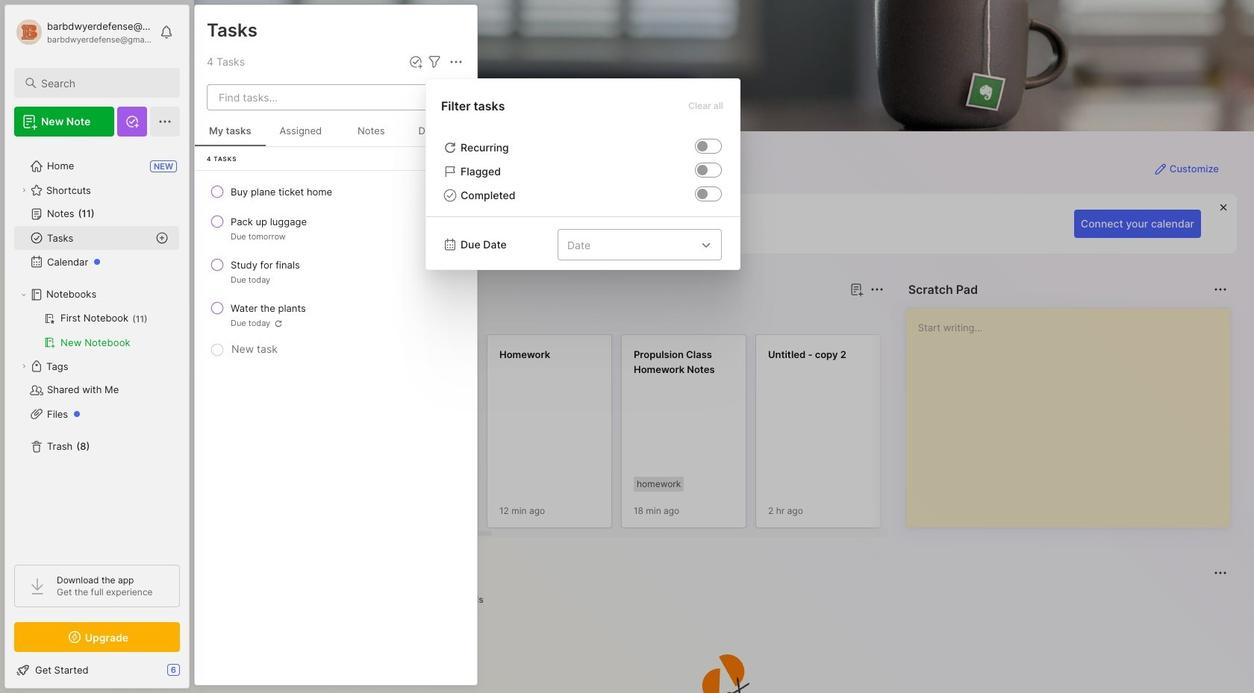 Task type: describe. For each thing, give the bounding box(es) containing it.
flagged image
[[698, 165, 708, 176]]

3 row from the top
[[201, 252, 471, 292]]

study for finals 2 cell
[[231, 258, 300, 273]]

Account field
[[14, 17, 152, 47]]

recurring image
[[698, 141, 708, 152]]

Help and Learning task checklist field
[[5, 659, 189, 683]]

filter tasks image
[[426, 53, 444, 71]]

more actions and view options image
[[447, 53, 465, 71]]

2 row from the top
[[201, 208, 471, 249]]

Start writing… text field
[[919, 309, 1230, 516]]

completed image
[[698, 189, 708, 199]]

 Date picker field
[[558, 229, 733, 261]]

new task image
[[409, 55, 424, 69]]

expand notebooks image
[[19, 291, 28, 300]]

2 tab list from the top
[[221, 592, 1226, 610]]

tree inside main element
[[5, 146, 189, 552]]

1 tab list from the top
[[221, 308, 882, 326]]

Filter tasks field
[[426, 53, 444, 71]]

1 row from the top
[[201, 179, 471, 205]]



Task type: vqa. For each thing, say whether or not it's contained in the screenshot.
"More actions" Icon
no



Task type: locate. For each thing, give the bounding box(es) containing it.
group inside main element
[[14, 307, 179, 355]]

tree
[[5, 146, 189, 552]]

group
[[14, 307, 179, 355]]

row group
[[195, 177, 477, 361], [218, 335, 1255, 538]]

main element
[[0, 0, 194, 694]]

None search field
[[41, 74, 167, 92]]

buy plane ticket home 0 cell
[[231, 185, 333, 199]]

More actions and view options field
[[444, 53, 465, 71]]

tab list
[[221, 308, 882, 326], [221, 592, 1226, 610]]

1 vertical spatial tab list
[[221, 592, 1226, 610]]

click to collapse image
[[189, 666, 200, 684]]

water the plants 3 cell
[[231, 301, 306, 316]]

4 row from the top
[[201, 295, 471, 335]]

Search text field
[[41, 76, 167, 90]]

tab
[[221, 308, 265, 326], [271, 308, 331, 326], [221, 592, 278, 610], [449, 592, 491, 610]]

expand tags image
[[19, 362, 28, 371]]

0 vertical spatial tab list
[[221, 308, 882, 326]]

none search field inside main element
[[41, 74, 167, 92]]

Find tasks… text field
[[210, 85, 431, 110]]

row
[[201, 179, 471, 205], [201, 208, 471, 249], [201, 252, 471, 292], [201, 295, 471, 335]]

pack up luggage 1 cell
[[231, 214, 307, 229]]



